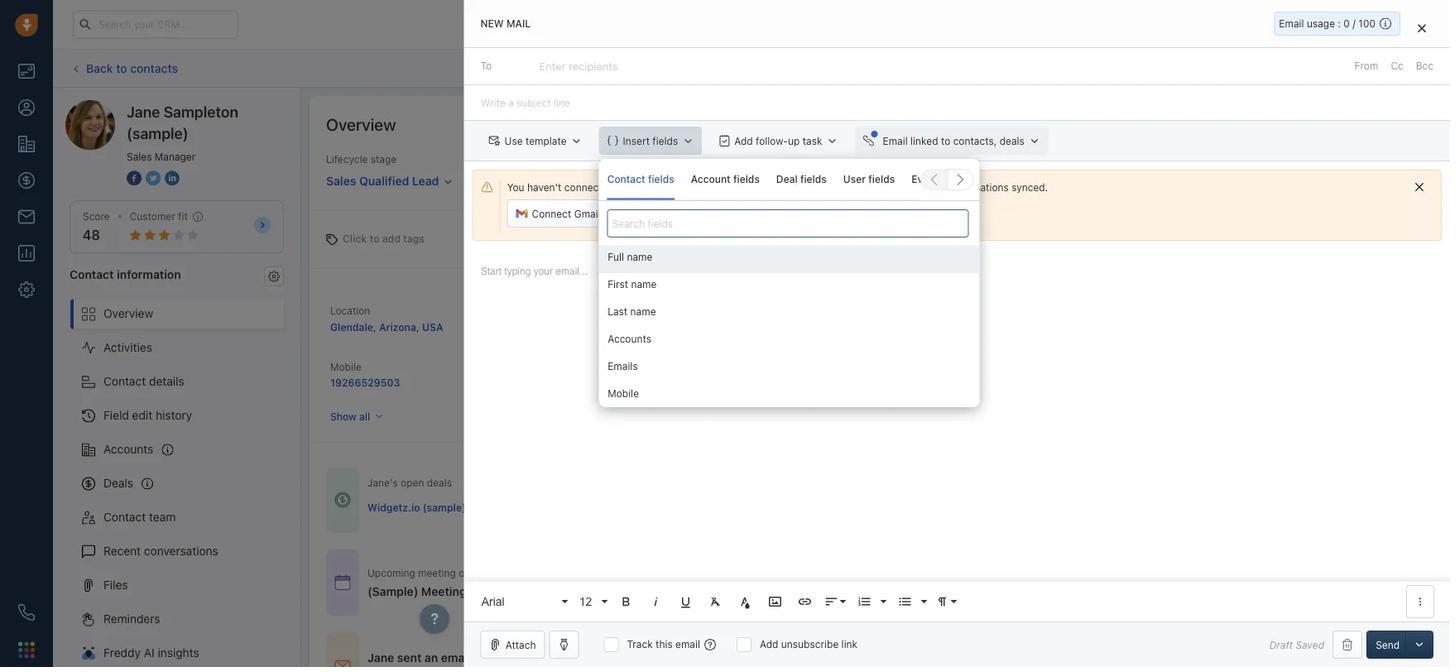 Task type: describe. For each thing, give the bounding box(es) containing it.
lifecycle stage
[[326, 154, 397, 165]]

container_wx8msf4aqz5i3rn1 image left "widgetz.io (sample)"
[[334, 492, 351, 508]]

insert fields
[[623, 135, 678, 147]]

add
[[382, 233, 401, 245]]

all
[[359, 411, 370, 422]]

deal
[[776, 174, 798, 185]]

manager
[[155, 151, 196, 162]]

Write a subject line text field
[[464, 85, 1450, 120]]

dialog containing arial
[[464, 0, 1450, 667]]

insert fields button
[[599, 127, 702, 155]]

synced.
[[1012, 181, 1048, 193]]

2 vertical spatial accounts
[[103, 442, 153, 456]]

0 vertical spatial conversations
[[944, 181, 1009, 193]]

new for new
[[564, 177, 585, 188]]

1 vertical spatial deal
[[624, 585, 647, 598]]

email usage : 0 / 100
[[1279, 18, 1376, 29]]

customize
[[1322, 118, 1372, 130]]

23:30
[[585, 567, 613, 578]]

arizona,
[[379, 321, 419, 333]]

draft saved
[[1269, 639, 1324, 651]]

full name
[[607, 251, 652, 263]]

use template
[[505, 135, 567, 147]]

0 horizontal spatial the
[[602, 585, 621, 598]]

emails
[[607, 361, 637, 372]]

text color image
[[738, 594, 753, 609]]

won
[[1314, 177, 1335, 188]]

glendale,
[[330, 321, 376, 333]]

ordered list image
[[857, 594, 872, 609]]

gmail
[[574, 208, 601, 219]]

interested
[[858, 177, 907, 188]]

user
[[843, 174, 866, 185]]

add unsubscribe link
[[760, 639, 858, 650]]

attach button
[[481, 631, 545, 659]]

contact for contact details
[[103, 375, 146, 388]]

crm.
[[781, 181, 807, 193]]

it
[[852, 181, 858, 193]]

jane sampleton (sample)
[[127, 103, 238, 142]]

now
[[861, 181, 880, 193]]

orlandogary85@gmail.com
[[617, 181, 749, 193]]

from
[[561, 567, 582, 578]]

to
[[481, 60, 492, 72]]

contact for contact team
[[103, 510, 146, 524]]

contacted link
[[647, 172, 803, 193]]

jane sent an email
[[368, 651, 471, 664]]

application containing arial
[[464, 249, 1450, 622]]

freddy ai insights
[[103, 646, 199, 660]]

widgetz.io inside widgetz.io (sample) link
[[368, 502, 420, 513]]

customer fit
[[130, 211, 188, 222]]

add deal
[[1318, 62, 1359, 74]]

view details link
[[1013, 567, 1086, 598]]

1 vertical spatial overview
[[103, 307, 153, 320]]

0 vertical spatial the
[[764, 181, 779, 193]]

gary
[[589, 377, 612, 388]]

tags
[[403, 233, 425, 245]]

information
[[117, 267, 181, 281]]

sales inside sales owner gary orlando
[[589, 361, 614, 373]]

details for view details
[[1046, 577, 1077, 588]]

arial
[[481, 595, 505, 608]]

connect for connect a different email
[[642, 208, 681, 219]]

widgetz.io (sample) link for accounts
[[589, 320, 687, 332]]

more misc image
[[1413, 594, 1428, 609]]

qualified link
[[959, 172, 1114, 193]]

widgetz.io (sample) link for jane's open deals
[[368, 501, 466, 515]]

won / churned link
[[1270, 173, 1425, 193]]

use
[[505, 135, 523, 147]]

group containing full name
[[599, 246, 980, 494]]

connect gmail
[[532, 208, 601, 219]]

contacts,
[[953, 135, 997, 147]]

jane for jane sent an email
[[368, 651, 394, 664]]

12 button
[[573, 585, 610, 618]]

/ for won / churned
[[1338, 177, 1341, 188]]

sales qualified lead
[[326, 174, 439, 188]]

deal inside button
[[1339, 62, 1359, 74]]

add for add unsubscribe link
[[760, 639, 778, 650]]

sales for sales manager
[[127, 151, 152, 162]]

history
[[156, 409, 192, 422]]

2 horizontal spatial connect
[[810, 181, 849, 193]]

customize overview button
[[1298, 113, 1425, 136]]

fields for event fields
[[941, 174, 967, 185]]

first
[[607, 279, 628, 290]]

name for last name
[[630, 306, 656, 318]]

1 horizontal spatial (sample)
[[423, 502, 466, 513]]

usa
[[422, 321, 443, 333]]

freddy
[[103, 646, 141, 660]]

deals inside button
[[1000, 135, 1025, 147]]

1 nov, from the left
[[510, 567, 531, 578]]

fields for insert fields
[[653, 135, 678, 147]]

container_wx8msf4aqz5i3rn1 image left upcoming
[[334, 574, 351, 591]]

-
[[470, 585, 475, 598]]

mail
[[507, 18, 531, 29]]

an
[[425, 651, 438, 664]]

account
[[691, 174, 731, 185]]

2 nov, from the left
[[665, 567, 686, 578]]

add for add follow-up task
[[734, 135, 753, 147]]

haven't
[[527, 181, 562, 193]]

upcoming meeting on mon 13 nov, 2023 from 23:30 to wed 15 nov, 2023 at 00:00
[[368, 567, 756, 578]]

name for first name
[[631, 279, 656, 290]]

mon
[[473, 567, 494, 578]]

show
[[330, 411, 356, 422]]

team
[[149, 510, 176, 524]]

recent conversations
[[103, 544, 218, 558]]

contact information
[[70, 267, 181, 281]]

/ for negotiation / lost
[[1210, 177, 1213, 188]]

final
[[478, 585, 502, 598]]

container_wx8msf4aqz5i3rn1 image down 15
[[649, 586, 660, 597]]

janesampleton@gmail.com link
[[848, 318, 979, 335]]

this
[[656, 639, 673, 650]]

score
[[83, 211, 110, 222]]

fields for account fields
[[733, 174, 760, 185]]

container_wx8msf4aqz5i3rn1 image
[[334, 658, 351, 667]]

full
[[607, 251, 624, 263]]

won / churned
[[1314, 177, 1385, 188]]

use template button
[[481, 127, 591, 155]]

phone element
[[10, 596, 43, 629]]

saved
[[1296, 639, 1324, 651]]

score 48
[[83, 211, 110, 243]]

jane for jane sampleton (sample)
[[127, 103, 160, 120]]

paragraph format image
[[935, 594, 950, 609]]

email for email linked to contacts, deals
[[883, 135, 908, 147]]

jane's
[[368, 477, 398, 489]]

contact fields
[[607, 174, 674, 185]]

unordered list image
[[898, 594, 913, 609]]

churned
[[1344, 177, 1385, 188]]

show all
[[330, 411, 370, 422]]

to inside button
[[941, 135, 951, 147]]

email for connect a different email
[[735, 208, 760, 219]]

accounts inside accounts widgetz.io (sample)
[[589, 303, 633, 315]]

new for new mail
[[481, 18, 504, 29]]



Task type: locate. For each thing, give the bounding box(es) containing it.
0 vertical spatial sales
[[127, 151, 152, 162]]

deal down wed
[[624, 585, 647, 598]]

2 horizontal spatial /
[[1353, 18, 1356, 29]]

stage
[[371, 154, 397, 165]]

details
[[149, 375, 184, 388], [1046, 577, 1077, 588]]

accounts widgetz.io (sample)
[[589, 303, 687, 332]]

Search your CRM... text field
[[73, 10, 238, 38]]

0 vertical spatial jane
[[127, 103, 160, 120]]

0 horizontal spatial widgetz.io
[[368, 502, 420, 513]]

:
[[1338, 18, 1341, 29]]

about
[[567, 585, 599, 598]]

1 horizontal spatial /
[[1338, 177, 1341, 188]]

add left "follow-"
[[734, 135, 753, 147]]

13
[[496, 567, 507, 578]]

widgetz.io (sample) link down the open
[[368, 501, 466, 515]]

mobile for mobile
[[607, 388, 639, 399]]

connect
[[810, 181, 849, 193], [532, 208, 571, 219], [642, 208, 681, 219]]

0 vertical spatial accounts
[[589, 303, 633, 315]]

interested button
[[803, 173, 959, 193]]

details for contact details
[[149, 375, 184, 388]]

account fields
[[691, 174, 760, 185]]

add left unsubscribe
[[760, 639, 778, 650]]

mobile inside mobile 19266529503
[[330, 361, 362, 373]]

bold (⌘b) image
[[619, 594, 634, 609]]

sales down lifecycle
[[326, 174, 356, 188]]

0 horizontal spatial sales
[[127, 151, 152, 162]]

edit
[[132, 409, 152, 422]]

1 vertical spatial widgetz.io (sample) link
[[368, 501, 466, 515]]

12
[[579, 595, 592, 608]]

add for add deal
[[1318, 62, 1337, 74]]

new left mail
[[481, 18, 504, 29]]

1 2023 from the left
[[533, 567, 558, 578]]

1 horizontal spatial the
[[764, 181, 779, 193]]

1 horizontal spatial deal
[[1339, 62, 1359, 74]]

contact down 48 button
[[70, 267, 114, 281]]

from
[[1355, 60, 1378, 72]]

widgetz.io (sample) link down last name
[[589, 320, 687, 332]]

you
[[507, 181, 524, 193]]

0 horizontal spatial details
[[149, 375, 184, 388]]

(sample) inside accounts widgetz.io (sample)
[[644, 320, 687, 332]]

0 vertical spatial email
[[1279, 18, 1304, 29]]

1 vertical spatial mobile
[[607, 388, 639, 399]]

2 2023 from the left
[[689, 567, 713, 578]]

details right 'view'
[[1046, 577, 1077, 588]]

/ right won
[[1338, 177, 1341, 188]]

0 horizontal spatial new
[[481, 18, 504, 29]]

wed
[[628, 567, 649, 578]]

mng settings image
[[268, 270, 280, 282]]

nov, right 15
[[665, 567, 686, 578]]

sales manager
[[127, 151, 196, 162]]

add left from
[[1318, 62, 1337, 74]]

fields for user fields
[[869, 174, 895, 185]]

fields inside dropdown button
[[653, 135, 678, 147]]

widgetz.io
[[589, 320, 641, 332], [368, 502, 420, 513]]

insert
[[623, 135, 650, 147]]

fit
[[178, 211, 188, 222]]

1 horizontal spatial widgetz.io (sample) link
[[589, 320, 687, 332]]

mobile down the emails
[[607, 388, 639, 399]]

name right last
[[630, 306, 656, 318]]

connect for connect gmail
[[532, 208, 571, 219]]

linked
[[911, 135, 938, 147]]

conversations down team
[[144, 544, 218, 558]]

deal down 0
[[1339, 62, 1359, 74]]

1 horizontal spatial add
[[760, 639, 778, 650]]

phone image
[[18, 604, 35, 621]]

1 vertical spatial email
[[883, 135, 908, 147]]

the
[[764, 181, 779, 193], [602, 585, 621, 598]]

contact for contact information
[[70, 267, 114, 281]]

contact down activities
[[103, 375, 146, 388]]

insert image (⌘p) image
[[768, 594, 783, 609]]

0 horizontal spatial add
[[734, 135, 753, 147]]

(sample) for widgetz.io
[[644, 320, 687, 332]]

0 horizontal spatial /
[[1210, 177, 1213, 188]]

fields for deal fields
[[800, 174, 827, 185]]

negotiation / lost
[[1152, 177, 1236, 188]]

0 vertical spatial widgetz.io
[[589, 320, 641, 332]]

mobile for mobile 19266529503
[[330, 361, 362, 373]]

1 horizontal spatial mobile
[[607, 388, 639, 399]]

email linked to contacts, deals button
[[855, 127, 1049, 155]]

recent
[[103, 544, 141, 558]]

owner
[[617, 361, 646, 373]]

0 horizontal spatial conversations
[[144, 544, 218, 558]]

qualified
[[359, 174, 409, 188], [1020, 177, 1063, 188]]

0 vertical spatial mobile
[[330, 361, 362, 373]]

overview up activities
[[103, 307, 153, 320]]

deals
[[1000, 135, 1025, 147], [427, 477, 452, 489]]

freshworks switcher image
[[18, 642, 35, 658]]

lifecycle
[[326, 154, 368, 165]]

0 horizontal spatial email
[[883, 135, 908, 147]]

contact for contact fields
[[607, 174, 645, 185]]

1 horizontal spatial overview
[[326, 114, 396, 134]]

deals right contacts,
[[1000, 135, 1025, 147]]

/ left lost
[[1210, 177, 1213, 188]]

0 vertical spatial details
[[149, 375, 184, 388]]

connect down haven't
[[532, 208, 571, 219]]

twitter circled image
[[146, 169, 161, 187]]

upcoming
[[368, 567, 415, 578]]

negotiation / lost link
[[1114, 173, 1270, 193]]

click to add tags
[[343, 233, 425, 245]]

1 horizontal spatial 2023
[[689, 567, 713, 578]]

track
[[627, 639, 653, 650]]

2 vertical spatial add
[[760, 639, 778, 650]]

1 vertical spatial conversations
[[144, 544, 218, 558]]

0 horizontal spatial jane
[[127, 103, 160, 120]]

negotiation / lost button
[[1114, 173, 1270, 193]]

back to contacts link
[[70, 55, 179, 81]]

1 vertical spatial widgetz.io
[[368, 502, 420, 513]]

sampleton
[[164, 103, 238, 120]]

italic (⌘i) image
[[649, 594, 664, 609]]

deal fields link
[[776, 159, 827, 200]]

add
[[1318, 62, 1337, 74], [734, 135, 753, 147], [760, 639, 778, 650]]

/ right 0
[[1353, 18, 1356, 29]]

name right the first
[[631, 279, 656, 290]]

connect inside button
[[642, 208, 681, 219]]

customize overview
[[1322, 118, 1416, 130]]

contact down insert
[[607, 174, 645, 185]]

2023 up discussion
[[533, 567, 558, 578]]

reminders
[[103, 612, 160, 626]]

0 horizontal spatial qualified
[[359, 174, 409, 188]]

(sample)
[[127, 124, 188, 142], [644, 320, 687, 332], [423, 502, 466, 513]]

1 horizontal spatial nov,
[[665, 567, 686, 578]]

contact details
[[103, 375, 184, 388]]

attach
[[505, 639, 536, 651]]

add follow-up task
[[734, 135, 822, 147]]

1 vertical spatial name
[[631, 279, 656, 290]]

up
[[788, 135, 800, 147]]

0 horizontal spatial deals
[[427, 477, 452, 489]]

you haven't connected orlandogary85@gmail.com to the crm. connect it now to keep your conversations synced.
[[507, 181, 1048, 193]]

clear formatting image
[[708, 594, 723, 609]]

(sample) up sales manager
[[127, 124, 188, 142]]

1 vertical spatial add
[[734, 135, 753, 147]]

your
[[920, 181, 941, 193]]

0 vertical spatial widgetz.io (sample) link
[[589, 320, 687, 332]]

task
[[803, 135, 822, 147]]

0 horizontal spatial (sample)
[[127, 124, 188, 142]]

the left crm.
[[764, 181, 779, 193]]

2 vertical spatial sales
[[589, 361, 614, 373]]

fields for contact fields
[[648, 174, 674, 185]]

accounts down the first
[[589, 303, 633, 315]]

1 horizontal spatial sales
[[326, 174, 356, 188]]

0 vertical spatial (sample)
[[127, 124, 188, 142]]

widgetz.io down last
[[589, 320, 641, 332]]

first name
[[607, 279, 656, 290]]

0 vertical spatial overview
[[326, 114, 396, 134]]

accounts up deals
[[103, 442, 153, 456]]

1 vertical spatial details
[[1046, 577, 1077, 588]]

sales up facebook circled image
[[127, 151, 152, 162]]

new inside new link
[[564, 177, 585, 188]]

1 vertical spatial the
[[602, 585, 621, 598]]

2 vertical spatial name
[[630, 306, 656, 318]]

1 horizontal spatial jane
[[368, 651, 394, 664]]

0 vertical spatial add
[[1318, 62, 1337, 74]]

0 horizontal spatial nov,
[[510, 567, 531, 578]]

(sample) for sampleton
[[127, 124, 188, 142]]

(sample) down last name
[[644, 320, 687, 332]]

add inside button
[[1318, 62, 1337, 74]]

align image
[[824, 594, 839, 609]]

2 horizontal spatial email
[[735, 208, 760, 219]]

jane left sent
[[368, 651, 394, 664]]

nov, right 13
[[510, 567, 531, 578]]

1 vertical spatial sales
[[326, 174, 356, 188]]

2 vertical spatial (sample)
[[423, 502, 466, 513]]

widgetz.io inside accounts widgetz.io (sample)
[[589, 320, 641, 332]]

email inside button
[[735, 208, 760, 219]]

0 vertical spatial new
[[481, 18, 504, 29]]

back
[[86, 61, 113, 75]]

application
[[464, 249, 1450, 622]]

container_wx8msf4aqz5i3rn1 image
[[334, 492, 351, 508], [334, 574, 351, 591], [649, 586, 660, 597]]

email image
[[1286, 18, 1298, 31]]

0 vertical spatial deal
[[1339, 62, 1359, 74]]

insert link (⌘k) image
[[798, 594, 813, 609]]

0 horizontal spatial email
[[441, 651, 471, 664]]

keep
[[895, 181, 917, 193]]

1 vertical spatial deals
[[427, 477, 452, 489]]

details up the history
[[149, 375, 184, 388]]

0 vertical spatial email
[[735, 208, 760, 219]]

event fields
[[912, 174, 967, 185]]

sales for sales qualified lead
[[326, 174, 356, 188]]

email right an
[[441, 651, 471, 664]]

1 horizontal spatial deals
[[1000, 135, 1025, 147]]

link
[[841, 639, 858, 650]]

1 horizontal spatial widgetz.io
[[589, 320, 641, 332]]

15
[[652, 567, 662, 578]]

2 vertical spatial email
[[441, 651, 471, 664]]

2 horizontal spatial (sample)
[[644, 320, 687, 332]]

deal
[[1339, 62, 1359, 74], [624, 585, 647, 598]]

email left usage
[[1279, 18, 1304, 29]]

email for jane sent an email
[[441, 651, 471, 664]]

contact
[[607, 174, 645, 185], [70, 267, 114, 281], [103, 375, 146, 388], [103, 510, 146, 524]]

0 horizontal spatial 2023
[[533, 567, 558, 578]]

different
[[692, 208, 732, 219]]

linkedin circled image
[[165, 169, 180, 187]]

0 horizontal spatial widgetz.io (sample) link
[[368, 501, 466, 515]]

1 vertical spatial new
[[564, 177, 585, 188]]

accounts inside group
[[607, 333, 651, 345]]

2023
[[533, 567, 558, 578], [689, 567, 713, 578]]

widgetz.io down jane's
[[368, 502, 420, 513]]

1 horizontal spatial details
[[1046, 577, 1077, 588]]

close image
[[1418, 23, 1426, 33]]

files
[[103, 578, 128, 592]]

1 vertical spatial (sample)
[[644, 320, 687, 332]]

1 horizontal spatial email
[[675, 639, 700, 650]]

0 horizontal spatial mobile
[[330, 361, 362, 373]]

email right different
[[735, 208, 760, 219]]

back to contacts
[[86, 61, 178, 75]]

100
[[1359, 18, 1376, 29]]

2 horizontal spatial add
[[1318, 62, 1337, 74]]

deals
[[103, 476, 133, 490]]

1 horizontal spatial email
[[1279, 18, 1304, 29]]

/ inside 'link'
[[1210, 177, 1213, 188]]

conversations right 'your'
[[944, 181, 1009, 193]]

1 vertical spatial email
[[675, 639, 700, 650]]

email left linked
[[883, 135, 908, 147]]

0 horizontal spatial deal
[[624, 585, 647, 598]]

fields inside "link"
[[648, 174, 674, 185]]

1 horizontal spatial connect
[[642, 208, 681, 219]]

contact up recent
[[103, 510, 146, 524]]

overview
[[1375, 118, 1416, 130]]

(sample) meeting - final discussion about the deal
[[368, 585, 647, 598]]

connect inside button
[[532, 208, 571, 219]]

contact inside "link"
[[607, 174, 645, 185]]

glendale, arizona, usa link
[[330, 321, 443, 333]]

new right haven't
[[564, 177, 585, 188]]

Search fields search field
[[607, 210, 969, 238]]

accounts down accounts widgetz.io (sample) at top left
[[607, 333, 651, 345]]

contacts
[[130, 61, 178, 75]]

0 vertical spatial name
[[627, 251, 652, 263]]

email linked to contacts, deals
[[883, 135, 1025, 147]]

Enter recipients text field
[[539, 53, 621, 80]]

name for full name
[[627, 251, 652, 263]]

jane down the contacts
[[127, 103, 160, 120]]

facebook circled image
[[127, 169, 142, 187]]

interested link
[[803, 173, 959, 193]]

19266529503
[[330, 377, 400, 388]]

0 vertical spatial deals
[[1000, 135, 1025, 147]]

name
[[627, 251, 652, 263], [631, 279, 656, 290], [630, 306, 656, 318]]

email for email usage : 0 / 100
[[1279, 18, 1304, 29]]

underline (⌘u) image
[[678, 594, 693, 609]]

draft
[[1269, 639, 1293, 651]]

name right full
[[627, 251, 652, 263]]

(sample) down the open
[[423, 502, 466, 513]]

jane
[[127, 103, 160, 120], [368, 651, 394, 664]]

1 vertical spatial jane
[[368, 651, 394, 664]]

1 horizontal spatial new
[[564, 177, 585, 188]]

the down 23:30
[[602, 585, 621, 598]]

connect left it
[[810, 181, 849, 193]]

2 horizontal spatial sales
[[589, 361, 614, 373]]

email right this
[[675, 639, 700, 650]]

48 button
[[83, 227, 100, 243]]

dialog
[[464, 0, 1450, 667]]

status
[[492, 154, 522, 165]]

2023 left the at
[[689, 567, 713, 578]]

(sample) inside jane sampleton (sample)
[[127, 124, 188, 142]]

jane inside jane sampleton (sample)
[[127, 103, 160, 120]]

mobile up 19266529503
[[330, 361, 362, 373]]

0 horizontal spatial overview
[[103, 307, 153, 320]]

overview up the lifecycle stage
[[326, 114, 396, 134]]

1 horizontal spatial qualified
[[1020, 177, 1063, 188]]

group
[[599, 246, 980, 494]]

(sample)
[[368, 585, 418, 598]]

janesampleton@gmail.com
[[848, 320, 979, 332]]

deals right the open
[[427, 477, 452, 489]]

last
[[607, 306, 627, 318]]

sales up gary
[[589, 361, 614, 373]]

last name
[[607, 306, 656, 318]]

0 horizontal spatial connect
[[532, 208, 571, 219]]

connect left a
[[642, 208, 681, 219]]

1 horizontal spatial conversations
[[944, 181, 1009, 193]]

1 vertical spatial accounts
[[607, 333, 651, 345]]

add follow-up task button
[[710, 127, 846, 155], [710, 127, 846, 155]]

track this email
[[627, 639, 700, 650]]

on
[[459, 567, 470, 578]]

connected
[[564, 181, 614, 193]]

email inside button
[[883, 135, 908, 147]]

sent
[[397, 651, 422, 664]]



Task type: vqa. For each thing, say whether or not it's contained in the screenshot.
the bottom Mobile
yes



